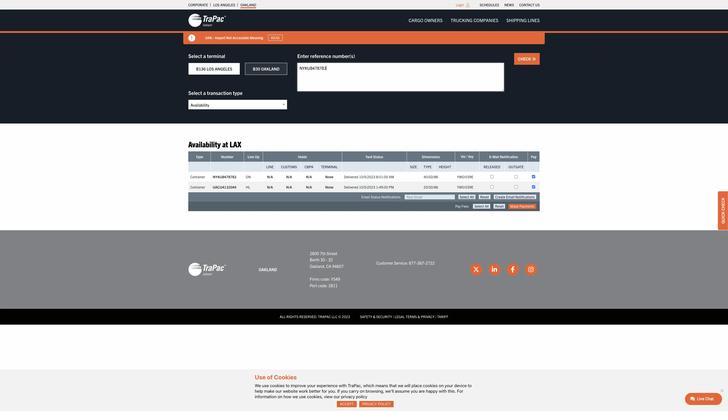 Task type: vqa. For each thing, say whether or not it's contained in the screenshot.
second Container
yes



Task type: describe. For each thing, give the bounding box(es) containing it.
availability
[[188, 139, 221, 149]]

2 | from the left
[[436, 315, 437, 319]]

footer containing 2800 7th street
[[0, 230, 729, 325]]

1 & from the left
[[373, 315, 376, 319]]

1 oakland image from the top
[[188, 13, 226, 27]]

browsing,
[[366, 389, 385, 394]]

safety & security | legal terms & privacy | tariff
[[360, 315, 449, 319]]

hl
[[246, 185, 250, 190]]

make
[[511, 204, 519, 209]]

how
[[284, 395, 292, 400]]

security
[[377, 315, 393, 319]]

contact
[[520, 3, 535, 7]]

news link
[[505, 1, 514, 8]]

1 vertical spatial our
[[334, 395, 340, 400]]

device
[[455, 383, 467, 388]]

terminal
[[321, 165, 338, 169]]

2811
[[329, 283, 338, 288]]

1 horizontal spatial use
[[299, 395, 306, 400]]

select a terminal
[[188, 53, 225, 59]]

b30 oakland
[[253, 66, 280, 71]]

b136
[[196, 66, 206, 71]]

shipping lines
[[507, 17, 540, 23]]

select for select a terminal
[[188, 53, 202, 59]]

0 horizontal spatial our
[[276, 389, 282, 394]]

2800
[[310, 251, 319, 256]]

make payments
[[511, 204, 535, 209]]

holds
[[298, 155, 307, 159]]

dimensions
[[422, 155, 440, 159]]

2 cookies from the left
[[423, 383, 438, 388]]

light image
[[467, 3, 470, 7]]

import
[[215, 35, 226, 40]]

means
[[376, 383, 389, 388]]

tariff link
[[438, 315, 449, 319]]

trucking
[[451, 17, 473, 23]]

1 you from the left
[[341, 389, 348, 394]]

size
[[410, 165, 417, 169]]

2 you from the left
[[411, 389, 418, 394]]

number
[[221, 155, 234, 159]]

e-mail notification
[[490, 155, 518, 159]]

1 vertical spatial code:
[[318, 283, 328, 288]]

login
[[456, 3, 465, 7]]

make payments link
[[509, 204, 537, 209]]

0 horizontal spatial on
[[278, 395, 283, 400]]

availability at lax
[[188, 139, 242, 149]]

will
[[405, 383, 411, 388]]

line op
[[248, 155, 260, 159]]

assume
[[395, 389, 410, 394]]

oakland,
[[310, 264, 326, 269]]

notifications
[[382, 195, 401, 199]]

1 vertical spatial oakland
[[261, 66, 280, 71]]

0 vertical spatial los
[[213, 3, 220, 7]]

all
[[280, 315, 286, 319]]

oakland inside footer
[[259, 267, 277, 272]]

2 oakland image from the top
[[188, 263, 226, 277]]

login link
[[456, 3, 465, 7]]

select a transaction type
[[188, 90, 243, 96]]

transaction
[[207, 90, 232, 96]]

corporate link
[[188, 1, 208, 8]]

use of cookies we use cookies to improve your experience with trapac, which means that we will place cookies on your device to help make our website work better for you. if you carry on browsing, we'll assume you are happy with this. for information on how we use cookies, view our privacy policy
[[255, 374, 472, 400]]

menu bar containing schedules
[[477, 1, 543, 8]]

use
[[255, 374, 266, 381]]

quick check
[[721, 198, 726, 224]]

better
[[309, 389, 321, 394]]

customer service: 877-387-2722
[[377, 261, 435, 266]]

Enter reference number(s) text field
[[298, 63, 505, 91]]

experience
[[317, 383, 338, 388]]

trapac
[[318, 315, 331, 319]]

privacy
[[341, 395, 355, 400]]

b30
[[253, 66, 260, 71]]

delivered 10/5/2023 8:01:00 am
[[344, 175, 394, 179]]

customs
[[281, 165, 297, 169]]

none for delivered 10/5/2023 1:49:00 pm
[[326, 185, 334, 190]]

1 cookies from the left
[[270, 383, 285, 388]]

2 your from the left
[[445, 383, 454, 388]]

1 horizontal spatial on
[[360, 389, 365, 394]]

voy
[[468, 154, 474, 159]]

work
[[299, 389, 308, 394]]

for
[[457, 389, 464, 394]]

cbpa
[[305, 165, 314, 169]]

ca
[[327, 264, 332, 269]]

387-
[[418, 261, 426, 266]]

outgate
[[509, 165, 524, 169]]

1 vertical spatial with
[[439, 389, 447, 394]]

notification
[[500, 155, 518, 159]]

0 horizontal spatial with
[[339, 383, 347, 388]]

container for uacu4132044
[[190, 185, 205, 190]]

trucking companies link
[[447, 15, 503, 25]]

accessible
[[233, 35, 249, 40]]

reserved.
[[300, 315, 317, 319]]

y549
[[331, 277, 341, 282]]

oakland link
[[241, 1, 256, 8]]

read link
[[269, 35, 283, 41]]

cookies,
[[307, 395, 323, 400]]

uacu4132044
[[213, 185, 237, 190]]

reference
[[311, 53, 332, 59]]

number(s)
[[333, 53, 355, 59]]

height
[[439, 165, 452, 169]]

1 horizontal spatial we
[[398, 383, 404, 388]]

shipping
[[507, 17, 527, 23]]

companies
[[474, 17, 499, 23]]

quick check link
[[719, 191, 729, 230]]

7th
[[320, 251, 326, 256]]

legal
[[395, 315, 405, 319]]

read
[[271, 35, 280, 40]]

0 horizontal spatial solid image
[[188, 35, 196, 42]]

at
[[222, 139, 228, 149]]

1 your from the left
[[307, 383, 316, 388]]

1 vertical spatial angeles
[[215, 66, 232, 71]]

which
[[363, 383, 375, 388]]

menu bar containing cargo owners
[[405, 15, 544, 25]]

b136 los angeles
[[196, 66, 232, 71]]



Task type: locate. For each thing, give the bounding box(es) containing it.
None checkbox
[[491, 175, 494, 179], [533, 175, 536, 179], [491, 186, 494, 189], [515, 186, 518, 189], [533, 186, 536, 189], [491, 175, 494, 179], [533, 175, 536, 179], [491, 186, 494, 189], [515, 186, 518, 189], [533, 186, 536, 189]]

0 vertical spatial code:
[[321, 277, 330, 282]]

1 vertical spatial delivered
[[344, 185, 359, 190]]

2 a from the top
[[203, 90, 206, 96]]

container for nyku8478783
[[190, 175, 205, 179]]

1 vertical spatial use
[[299, 395, 306, 400]]

you
[[341, 389, 348, 394], [411, 389, 418, 394]]

2 vertical spatial on
[[278, 395, 283, 400]]

0 vertical spatial privacy
[[421, 315, 435, 319]]

30
[[321, 257, 325, 262]]

banner containing cargo owners
[[0, 10, 729, 44]]

1 vertical spatial privacy
[[363, 402, 377, 406]]

0 vertical spatial none
[[326, 175, 334, 179]]

1 vertical spatial solid image
[[533, 57, 537, 61]]

0 vertical spatial on
[[439, 383, 444, 388]]

terms
[[406, 315, 417, 319]]

0 vertical spatial -
[[213, 35, 215, 40]]

a left terminal
[[203, 53, 206, 59]]

1 horizontal spatial pay
[[531, 155, 537, 159]]

0 vertical spatial solid image
[[188, 35, 196, 42]]

your
[[307, 383, 316, 388], [445, 383, 454, 388]]

1 horizontal spatial cookies
[[423, 383, 438, 388]]

1 horizontal spatial you
[[411, 389, 418, 394]]

1 a from the top
[[203, 53, 206, 59]]

banner
[[0, 10, 729, 44]]

0 vertical spatial we
[[398, 383, 404, 388]]

happy
[[426, 389, 438, 394]]

0 horizontal spatial to
[[286, 383, 290, 388]]

vsl / voy
[[461, 154, 474, 159]]

pay for pay fees
[[456, 204, 461, 209]]

status
[[374, 155, 384, 159], [371, 195, 381, 199]]

0 vertical spatial line
[[248, 155, 254, 159]]

check inside quick check link
[[721, 198, 726, 211]]

rights
[[287, 315, 299, 319]]

delivered for delivered 10/5/2023 8:01:00 am
[[344, 175, 359, 179]]

privacy policy link
[[360, 401, 394, 408]]

email
[[362, 195, 370, 199]]

are
[[419, 389, 425, 394]]

0 horizontal spatial check
[[519, 56, 533, 61]]

on
[[246, 175, 251, 179]]

0 horizontal spatial |
[[393, 315, 394, 319]]

2 & from the left
[[418, 315, 421, 319]]

e-
[[490, 155, 493, 159]]

2 10/5/2023 from the top
[[359, 185, 376, 190]]

delivered down delivered 10/5/2023 8:01:00 am
[[344, 185, 359, 190]]

- inside the 2800 7th street berth 30 - 32 oakland, ca 94607
[[326, 257, 328, 262]]

meaning
[[250, 35, 264, 40]]

0 vertical spatial our
[[276, 389, 282, 394]]

our
[[276, 389, 282, 394], [334, 395, 340, 400]]

delivered
[[344, 175, 359, 179], [344, 185, 359, 190]]

check inside check button
[[519, 56, 533, 61]]

privacy down policy
[[363, 402, 377, 406]]

1 vertical spatial a
[[203, 90, 206, 96]]

0 horizontal spatial cookies
[[270, 383, 285, 388]]

delivered 10/5/2023 1:49:00 pm
[[344, 185, 394, 190]]

0 horizontal spatial line
[[248, 155, 254, 159]]

1 vertical spatial line
[[267, 165, 274, 169]]

| left tariff
[[436, 315, 437, 319]]

2 container from the top
[[190, 185, 205, 190]]

cookies
[[274, 374, 297, 381]]

oakland image
[[188, 13, 226, 27], [188, 263, 226, 277]]

- right the oak
[[213, 35, 215, 40]]

us
[[536, 3, 540, 7]]

1 vertical spatial we
[[293, 395, 298, 400]]

you down place
[[411, 389, 418, 394]]

2800 7th street berth 30 - 32 oakland, ca 94607
[[310, 251, 344, 269]]

0 horizontal spatial privacy
[[363, 402, 377, 406]]

line for line
[[267, 165, 274, 169]]

ywo/039e up fees
[[457, 185, 474, 190]]

status for yard
[[374, 155, 384, 159]]

1 vertical spatial pay
[[456, 204, 461, 209]]

fees
[[462, 204, 469, 209]]

1 vertical spatial container
[[190, 185, 205, 190]]

0 vertical spatial use
[[262, 383, 269, 388]]

0 vertical spatial container
[[190, 175, 205, 179]]

no image
[[720, 388, 725, 393]]

1 vertical spatial on
[[360, 389, 365, 394]]

select up the b136
[[188, 53, 202, 59]]

- right 30
[[326, 257, 328, 262]]

for
[[322, 389, 327, 394]]

a for terminal
[[203, 53, 206, 59]]

cookies up happy
[[423, 383, 438, 388]]

delivered for delivered 10/5/2023 1:49:00 pm
[[344, 185, 359, 190]]

Your Email email field
[[405, 195, 455, 200]]

|
[[393, 315, 394, 319], [436, 315, 437, 319]]

on left device
[[439, 383, 444, 388]]

1 vertical spatial los
[[207, 66, 214, 71]]

footer
[[0, 230, 729, 325]]

am
[[389, 175, 394, 179]]

angeles down terminal
[[215, 66, 232, 71]]

port
[[310, 283, 317, 288]]

2 vertical spatial oakland
[[259, 267, 277, 272]]

website
[[283, 389, 298, 394]]

privacy
[[421, 315, 435, 319], [363, 402, 377, 406]]

1 horizontal spatial |
[[436, 315, 437, 319]]

our down the if
[[334, 395, 340, 400]]

1 horizontal spatial type
[[424, 165, 432, 169]]

pay left fees
[[456, 204, 461, 209]]

| left legal on the right bottom of page
[[393, 315, 394, 319]]

2 select from the top
[[188, 90, 202, 96]]

on
[[439, 383, 444, 388], [360, 389, 365, 394], [278, 395, 283, 400]]

0 vertical spatial status
[[374, 155, 384, 159]]

lax
[[230, 139, 242, 149]]

type up the 40/sd/86
[[424, 165, 432, 169]]

schedules
[[480, 3, 500, 7]]

email status notifications
[[362, 195, 401, 199]]

1 vertical spatial 10/5/2023
[[359, 185, 376, 190]]

pay
[[531, 155, 537, 159], [456, 204, 461, 209]]

trucking companies
[[451, 17, 499, 23]]

1 vertical spatial menu bar
[[405, 15, 544, 25]]

with left this.
[[439, 389, 447, 394]]

delivered up delivered 10/5/2023 1:49:00 pm
[[344, 175, 359, 179]]

status right yard
[[374, 155, 384, 159]]

we'll
[[386, 389, 394, 394]]

to right device
[[468, 383, 472, 388]]

0 vertical spatial select
[[188, 53, 202, 59]]

code: up the "2811"
[[321, 277, 330, 282]]

line for line op
[[248, 155, 254, 159]]

our right make
[[276, 389, 282, 394]]

1 horizontal spatial our
[[334, 395, 340, 400]]

1 vertical spatial ywo/039e
[[457, 185, 474, 190]]

1 vertical spatial status
[[371, 195, 381, 199]]

0 vertical spatial pay
[[531, 155, 537, 159]]

quick
[[721, 212, 726, 224]]

you right the if
[[341, 389, 348, 394]]

we down website in the bottom of the page
[[293, 395, 298, 400]]

select left transaction
[[188, 90, 202, 96]]

trapac,
[[348, 383, 362, 388]]

container
[[190, 175, 205, 179], [190, 185, 205, 190]]

to
[[286, 383, 290, 388], [468, 383, 472, 388]]

to up website in the bottom of the page
[[286, 383, 290, 388]]

line left customs
[[267, 165, 274, 169]]

40/sd/86
[[424, 175, 439, 179]]

0 horizontal spatial &
[[373, 315, 376, 319]]

1 horizontal spatial privacy
[[421, 315, 435, 319]]

type
[[233, 90, 243, 96]]

0 vertical spatial type
[[196, 155, 203, 159]]

on up policy
[[360, 389, 365, 394]]

with up the if
[[339, 383, 347, 388]]

None button
[[459, 195, 476, 199], [479, 195, 491, 199], [494, 195, 537, 199], [474, 204, 491, 209], [494, 204, 506, 209], [459, 195, 476, 199], [479, 195, 491, 199], [494, 195, 537, 199], [474, 204, 491, 209], [494, 204, 506, 209]]

cookies up make
[[270, 383, 285, 388]]

yard
[[366, 155, 373, 159]]

accept link
[[337, 401, 357, 408]]

code: right port
[[318, 283, 328, 288]]

1 horizontal spatial your
[[445, 383, 454, 388]]

menu bar down light icon
[[405, 15, 544, 25]]

0 vertical spatial delivered
[[344, 175, 359, 179]]

a
[[203, 53, 206, 59], [203, 90, 206, 96]]

cargo owners
[[409, 17, 443, 23]]

privacy policy
[[363, 402, 391, 406]]

of
[[267, 374, 273, 381]]

©
[[339, 315, 341, 319]]

2 delivered from the top
[[344, 185, 359, 190]]

1 vertical spatial oakland image
[[188, 263, 226, 277]]

service:
[[394, 261, 408, 266]]

32
[[329, 257, 333, 262]]

1 horizontal spatial solid image
[[533, 57, 537, 61]]

1 to from the left
[[286, 383, 290, 388]]

status for email
[[371, 195, 381, 199]]

0 vertical spatial 10/5/2023
[[359, 175, 376, 179]]

your up better at the left bottom of the page
[[307, 383, 316, 388]]

0 horizontal spatial pay
[[456, 204, 461, 209]]

10/5/2023 up email
[[359, 185, 376, 190]]

& right safety
[[373, 315, 376, 319]]

tariff
[[438, 315, 449, 319]]

0 horizontal spatial you
[[341, 389, 348, 394]]

877-
[[409, 261, 418, 266]]

10/5/2023 for 8:01:00
[[359, 175, 376, 179]]

pay for pay
[[531, 155, 537, 159]]

10/5/2023 up delivered 10/5/2023 1:49:00 pm
[[359, 175, 376, 179]]

line
[[248, 155, 254, 159], [267, 165, 274, 169]]

vsl
[[461, 154, 466, 159]]

0 horizontal spatial -
[[213, 35, 215, 40]]

los right corporate 'link'
[[213, 3, 220, 7]]

0 vertical spatial check
[[519, 56, 533, 61]]

0 vertical spatial a
[[203, 53, 206, 59]]

1 delivered from the top
[[344, 175, 359, 179]]

10/5/2023
[[359, 175, 376, 179], [359, 185, 376, 190]]

1 horizontal spatial to
[[468, 383, 472, 388]]

0 vertical spatial ywo/039e
[[457, 175, 474, 179]]

1 horizontal spatial &
[[418, 315, 421, 319]]

check
[[519, 56, 533, 61], [721, 198, 726, 211]]

we up 'assume'
[[398, 383, 404, 388]]

1 horizontal spatial line
[[267, 165, 274, 169]]

0 horizontal spatial we
[[293, 395, 298, 400]]

1 10/5/2023 from the top
[[359, 175, 376, 179]]

safety & security link
[[360, 315, 393, 319]]

all rights reserved. trapac llc © 2023
[[280, 315, 350, 319]]

menu bar up 'shipping' at the right of page
[[477, 1, 543, 8]]

1 horizontal spatial check
[[721, 198, 726, 211]]

privacy inside footer
[[421, 315, 435, 319]]

cargo
[[409, 17, 424, 23]]

status right email
[[371, 195, 381, 199]]

ywo/039e down '/'
[[457, 175, 474, 179]]

1 none from the top
[[326, 175, 334, 179]]

customer
[[377, 261, 394, 266]]

firms
[[310, 277, 320, 282]]

firms code:  y549 port code:  2811
[[310, 277, 341, 288]]

view
[[324, 395, 333, 400]]

0 horizontal spatial type
[[196, 155, 203, 159]]

2 none from the top
[[326, 185, 334, 190]]

select for select a transaction type
[[188, 90, 202, 96]]

2 to from the left
[[468, 383, 472, 388]]

llc
[[332, 315, 338, 319]]

menu bar
[[477, 1, 543, 8], [405, 15, 544, 25]]

0 vertical spatial with
[[339, 383, 347, 388]]

privacy left tariff link
[[421, 315, 435, 319]]

on left how
[[278, 395, 283, 400]]

0 vertical spatial angeles
[[220, 3, 235, 7]]

1 ywo/039e from the top
[[457, 175, 474, 179]]

use up make
[[262, 383, 269, 388]]

solid image inside check button
[[533, 57, 537, 61]]

contact us
[[520, 3, 540, 7]]

& right terms
[[418, 315, 421, 319]]

use down work on the bottom left of the page
[[299, 395, 306, 400]]

1 container from the top
[[190, 175, 205, 179]]

line left op
[[248, 155, 254, 159]]

oak
[[206, 35, 213, 40]]

None checkbox
[[515, 175, 518, 179]]

los right the b136
[[207, 66, 214, 71]]

2 ywo/039e from the top
[[457, 185, 474, 190]]

los angeles link
[[213, 1, 235, 8]]

enter reference number(s)
[[298, 53, 355, 59]]

0 horizontal spatial use
[[262, 383, 269, 388]]

ywo/039e for 20/sd/86
[[457, 185, 474, 190]]

contact us link
[[520, 1, 540, 8]]

angeles left oakland link
[[220, 3, 235, 7]]

a for transaction
[[203, 90, 206, 96]]

/
[[467, 154, 468, 159]]

type
[[196, 155, 203, 159], [424, 165, 432, 169]]

a left transaction
[[203, 90, 206, 96]]

information
[[255, 395, 277, 400]]

1 vertical spatial type
[[424, 165, 432, 169]]

type down 'availability'
[[196, 155, 203, 159]]

2023
[[342, 315, 350, 319]]

code:
[[321, 277, 330, 282], [318, 283, 328, 288]]

none for delivered 10/5/2023 8:01:00 am
[[326, 175, 334, 179]]

0 vertical spatial oakland image
[[188, 13, 226, 27]]

10/5/2023 for 1:49:00
[[359, 185, 376, 190]]

use
[[262, 383, 269, 388], [299, 395, 306, 400]]

0 vertical spatial oakland
[[241, 3, 256, 7]]

your up this.
[[445, 383, 454, 388]]

2 horizontal spatial on
[[439, 383, 444, 388]]

1 horizontal spatial -
[[326, 257, 328, 262]]

1 | from the left
[[393, 315, 394, 319]]

safety
[[360, 315, 373, 319]]

1 vertical spatial -
[[326, 257, 328, 262]]

solid image
[[188, 35, 196, 42], [533, 57, 537, 61]]

0 horizontal spatial your
[[307, 383, 316, 388]]

cookies
[[270, 383, 285, 388], [423, 383, 438, 388]]

you.
[[328, 389, 337, 394]]

ywo/039e for 40/sd/86
[[457, 175, 474, 179]]

1 vertical spatial select
[[188, 90, 202, 96]]

yard status
[[366, 155, 384, 159]]

pay right notification
[[531, 155, 537, 159]]

1 vertical spatial check
[[721, 198, 726, 211]]

1 vertical spatial none
[[326, 185, 334, 190]]

1 select from the top
[[188, 53, 202, 59]]

this.
[[448, 389, 456, 394]]

1 horizontal spatial with
[[439, 389, 447, 394]]

0 vertical spatial menu bar
[[477, 1, 543, 8]]



